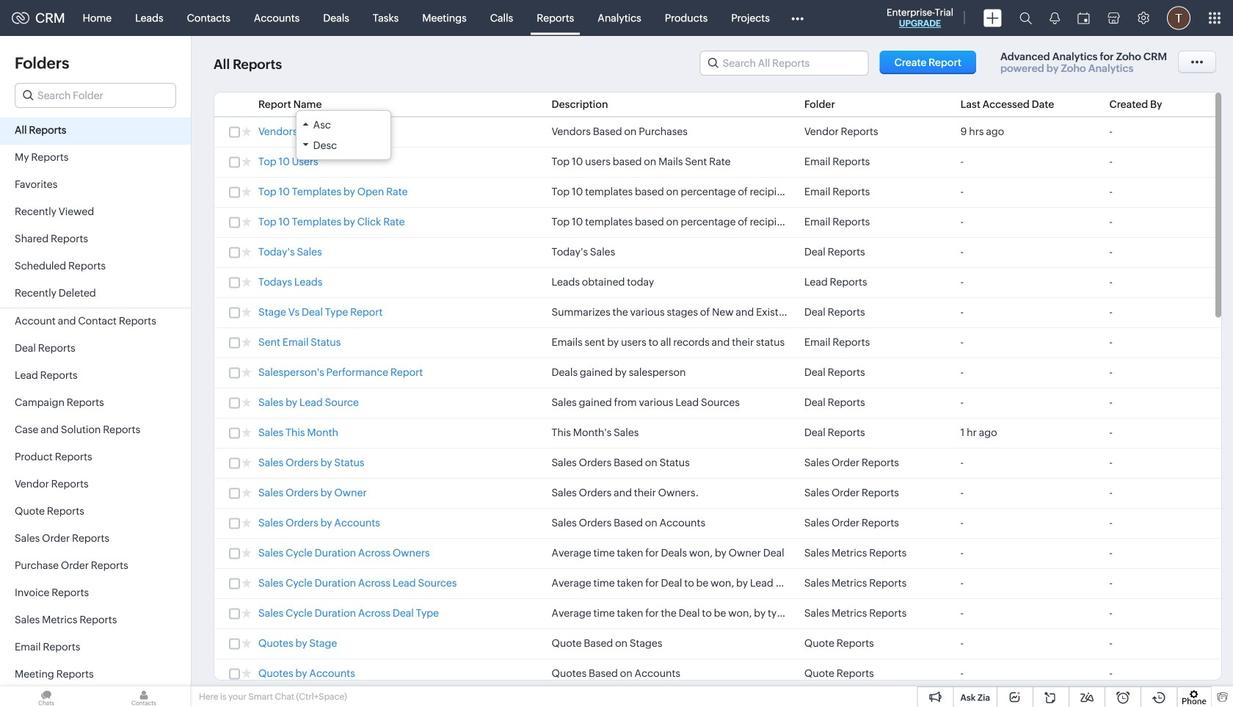 Task type: locate. For each thing, give the bounding box(es) containing it.
profile element
[[1159, 0, 1200, 36]]

chats image
[[0, 687, 93, 707]]

profile image
[[1168, 6, 1191, 30]]



Task type: describe. For each thing, give the bounding box(es) containing it.
contacts image
[[98, 687, 190, 707]]

Search All Reports text field
[[701, 51, 868, 75]]

logo image
[[12, 12, 29, 24]]

calendar image
[[1078, 12, 1091, 24]]

Search Folder text field
[[15, 84, 176, 107]]



Task type: vqa. For each thing, say whether or not it's contained in the screenshot.
Calendar icon
yes



